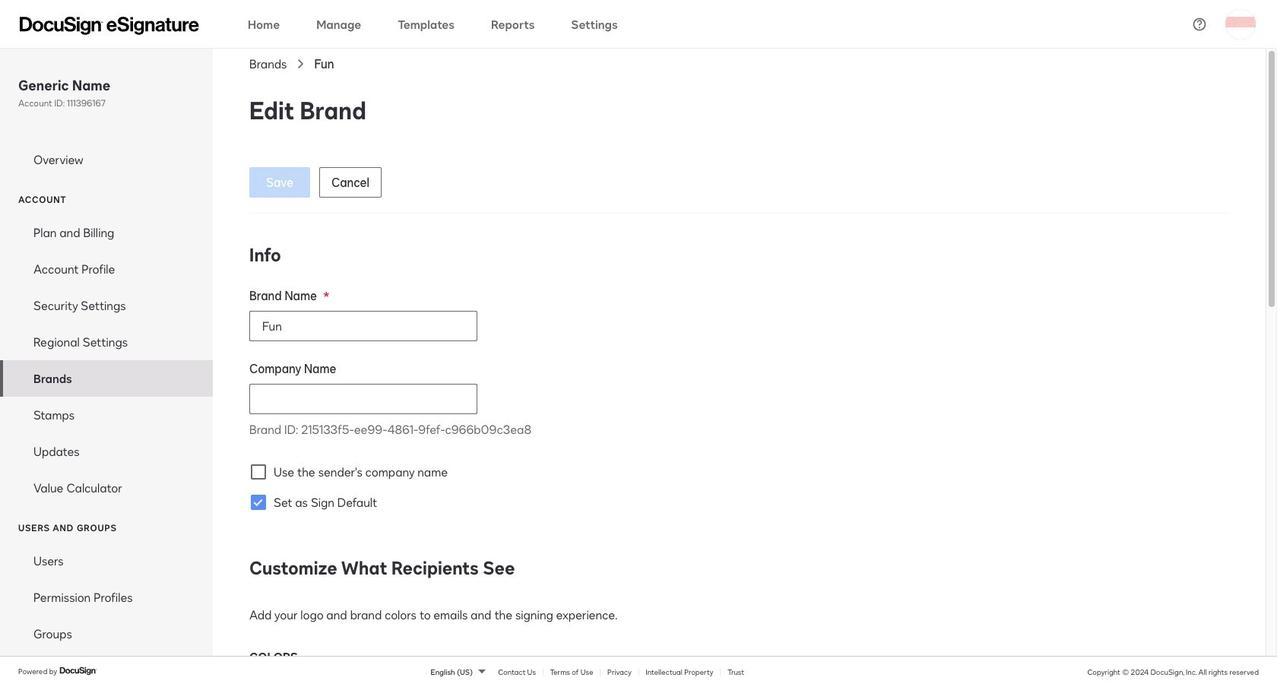 Task type: describe. For each thing, give the bounding box(es) containing it.
your uploaded profile image image
[[1226, 9, 1257, 39]]

docusign image
[[59, 666, 97, 678]]



Task type: locate. For each thing, give the bounding box(es) containing it.
account element
[[0, 215, 213, 507]]

users and groups element
[[0, 543, 213, 653]]

None text field
[[250, 385, 477, 414]]

docusign admin image
[[20, 16, 199, 35]]

None text field
[[250, 312, 477, 341]]



